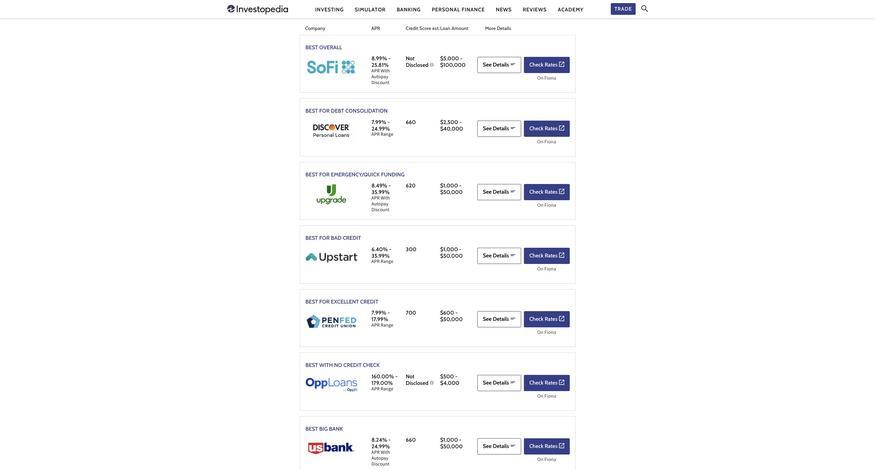Task type: vqa. For each thing, say whether or not it's contained in the screenshot.
2nd 24.99% from the top
yes



Task type: describe. For each thing, give the bounding box(es) containing it.
apr for best big bank
[[372, 450, 380, 457]]

more
[[485, 25, 496, 31]]

$1,000 for 620
[[440, 183, 458, 189]]

$50,000 for 700
[[440, 316, 463, 323]]

simulator link
[[355, 6, 386, 13]]

opploans image
[[305, 372, 357, 398]]

- inside 8.24% - 24.99%
[[388, 437, 391, 444]]

big
[[319, 426, 328, 432]]

160.00% - 179.00%
[[372, 374, 398, 387]]

disclosed for with
[[406, 62, 429, 68]]

u.s. bank image
[[304, 435, 359, 463]]

rates for 7.99% - 17.99%
[[545, 316, 558, 323]]

660 for apr with autopay discount
[[406, 437, 416, 444]]

$1,000 for 660
[[440, 437, 458, 444]]

620
[[406, 183, 416, 189]]

check for 7.99% - 17.99%
[[529, 316, 544, 323]]

finance
[[462, 6, 485, 13]]

best for best big bank
[[305, 426, 318, 432]]

8.24% - 24.99%
[[372, 437, 391, 450]]

personal finance link
[[432, 6, 485, 13]]

apply filters button
[[486, 2, 576, 16]]

check rates for 7.99% - 24.99%
[[529, 125, 558, 132]]

penfed credit union image
[[301, 307, 362, 337]]

17.99%
[[372, 316, 388, 323]]

debt
[[331, 108, 344, 114]]

apr range for 179.00%
[[372, 386, 393, 393]]

see details for 6.40% - 35.99%
[[483, 252, 509, 259]]

consolidation
[[345, 108, 388, 114]]

best for best for emergency/quick funding
[[305, 171, 318, 178]]

660 for apr range
[[406, 119, 416, 125]]

investopedia homepage image
[[227, 4, 288, 15]]

discount for 24.99%
[[372, 461, 389, 469]]

check rates for 8.24% - 24.99%
[[529, 443, 558, 450]]

not disclosed for range
[[406, 374, 429, 387]]

- inside $5,000 - $100,000
[[460, 55, 463, 62]]

bad
[[331, 235, 342, 242]]

reviews
[[523, 6, 547, 13]]

$50,000 for 660
[[440, 444, 463, 450]]

$1,000 for 300
[[440, 246, 458, 253]]

- inside $600 - $50,000
[[455, 310, 458, 316]]

- inside $2,500 - $40,000
[[459, 119, 462, 125]]

best for excellent credit
[[305, 299, 378, 305]]

investing
[[315, 6, 344, 13]]

$50,000 for 300
[[440, 253, 463, 259]]

overall
[[319, 44, 342, 51]]

best for best for debt consolidation
[[305, 108, 318, 114]]

see for 6.40% - 35.99%
[[483, 252, 492, 259]]

with for best overall
[[381, 68, 390, 75]]

autopay for 8.99% - 25.81%
[[372, 73, 388, 81]]

trade link
[[611, 3, 636, 15]]

check rates link for 7.99% - 17.99%
[[524, 312, 570, 328]]

$5,000 - $100,000
[[440, 55, 466, 68]]

6.40% - 35.99%
[[372, 246, 391, 259]]

credit for best for bad credit
[[343, 235, 361, 242]]

upstart image
[[305, 245, 357, 271]]

best for debt consolidation
[[305, 108, 388, 114]]

personal finance
[[432, 6, 485, 13]]

Ex: $10,000 field
[[382, 2, 465, 16]]

trade
[[615, 6, 632, 12]]

8.24%
[[372, 437, 387, 444]]

discover image
[[297, 114, 366, 148]]

range for 35.99%
[[381, 259, 393, 266]]

700
[[406, 310, 416, 316]]

best with no credit check
[[305, 362, 380, 369]]

see for 8.49% - 35.99%
[[483, 189, 492, 195]]

check rates link for 160.00% - 179.00%
[[524, 375, 570, 391]]

best for bad credit
[[305, 235, 361, 242]]

rates for 8.99% - 25.81%
[[545, 61, 558, 68]]

company
[[305, 25, 325, 31]]

$600
[[440, 310, 454, 316]]

see for 7.99% - 24.99%
[[483, 125, 492, 132]]

$50,000 for 620
[[440, 189, 463, 196]]

see details for 160.00% - 179.00%
[[483, 380, 509, 386]]

179.00%
[[372, 380, 393, 387]]

7.99% for 17.99%
[[372, 310, 386, 316]]

with for best for emergency/quick funding
[[381, 195, 390, 202]]

range for 24.99%
[[381, 131, 393, 139]]

rates for 8.24% - 24.99%
[[545, 443, 558, 450]]

for for emergency/quick
[[319, 171, 330, 178]]

$600 - $50,000
[[440, 310, 463, 323]]

see details link for 8.24% - 24.99%
[[477, 439, 521, 455]]

check for 7.99% - 24.99%
[[529, 125, 544, 132]]

8.99%
[[372, 55, 387, 62]]

check rates link for 7.99% - 24.99%
[[524, 121, 570, 137]]

for for excellent
[[319, 299, 330, 305]]

- inside 6.40% - 35.99%
[[389, 246, 391, 253]]

7.99% - 17.99%
[[372, 310, 390, 323]]

see for 160.00% - 179.00%
[[483, 380, 492, 386]]

7.99% - 24.99%
[[372, 119, 390, 132]]

check rates link for 6.40% - 35.99%
[[524, 248, 570, 264]]

details for 7.99% - 17.99%
[[493, 316, 509, 323]]

$500 - $4,000
[[440, 374, 459, 387]]

see details link for 7.99% - 24.99%
[[477, 121, 521, 137]]

best big bank
[[305, 426, 343, 432]]

see for 8.99% - 25.81%
[[483, 61, 492, 68]]

- inside the 8.99% - 25.81%
[[388, 55, 391, 62]]

apr for best for debt consolidation
[[372, 131, 380, 139]]

personal
[[432, 6, 460, 13]]

check for 8.49% - 35.99%
[[529, 189, 544, 195]]

$100,000
[[440, 62, 466, 68]]

- inside 160.00% - 179.00%
[[395, 374, 398, 380]]

simulator
[[355, 6, 386, 13]]

see details for 8.24% - 24.99%
[[483, 443, 509, 450]]

loan
[[440, 25, 450, 31]]

details for 8.24% - 24.99%
[[493, 443, 509, 450]]

emergency/quick
[[331, 171, 380, 178]]

rates for 8.49% - 35.99%
[[545, 189, 558, 195]]

160.00%
[[372, 374, 394, 380]]



Task type: locate. For each thing, give the bounding box(es) containing it.
apr with autopay discount for 24.99%
[[372, 450, 390, 469]]

3 best from the top
[[305, 171, 318, 178]]

6 see details link from the top
[[477, 375, 521, 391]]

- inside 7.99% - 24.99%
[[388, 119, 390, 125]]

2 not from the top
[[406, 374, 415, 380]]

$1,000 - $50,000
[[440, 183, 463, 196], [440, 246, 463, 259], [440, 437, 463, 450]]

1 not disclosed from the top
[[406, 55, 429, 68]]

0 vertical spatial 7.99%
[[372, 119, 386, 125]]

discount
[[372, 79, 389, 87], [372, 206, 389, 214], [372, 461, 389, 469]]

2 vertical spatial $1,000 - $50,000
[[440, 437, 463, 450]]

1 660 from the top
[[406, 119, 416, 125]]

2 check rates from the top
[[529, 125, 558, 132]]

check for 160.00% - 179.00%
[[529, 380, 544, 386]]

2 discount from the top
[[372, 206, 389, 214]]

2 autopay from the top
[[372, 201, 388, 208]]

0 vertical spatial 660
[[406, 119, 416, 125]]

amount
[[452, 25, 469, 31]]

autopay
[[372, 73, 388, 81], [372, 201, 388, 208], [372, 455, 388, 463]]

2 see details from the top
[[483, 125, 509, 132]]

$1,000 - $50,000 for 300
[[440, 246, 463, 259]]

6 check rates link from the top
[[524, 375, 570, 391]]

7.99% for 24.99%
[[372, 119, 386, 125]]

3 $1,000 - $50,000 from the top
[[440, 437, 463, 450]]

4 for from the top
[[319, 299, 330, 305]]

see details link for 6.40% - 35.99%
[[477, 248, 521, 264]]

with left no
[[319, 362, 333, 369]]

1 vertical spatial finance image
[[430, 381, 434, 385]]

details for 7.99% - 24.99%
[[493, 125, 509, 132]]

apr for best with no credit check
[[372, 386, 380, 393]]

$40,000
[[440, 125, 463, 132]]

35.99% left 300 on the left
[[372, 253, 390, 259]]

best for best with no credit check
[[305, 362, 318, 369]]

4 check rates link from the top
[[524, 248, 570, 264]]

see
[[483, 61, 492, 68], [483, 125, 492, 132], [483, 189, 492, 195], [483, 252, 492, 259], [483, 316, 492, 323], [483, 380, 492, 386], [483, 443, 492, 450]]

3 discount from the top
[[372, 461, 389, 469]]

35.99% for with
[[372, 189, 390, 196]]

3 apr range from the top
[[372, 322, 393, 330]]

6.40%
[[372, 246, 388, 253]]

1 7.99% from the top
[[372, 119, 386, 125]]

1 vertical spatial 35.99%
[[372, 253, 390, 259]]

2 vertical spatial autopay
[[372, 455, 388, 463]]

disclosed left $5,000
[[406, 62, 429, 68]]

2 vertical spatial $1,000
[[440, 437, 458, 444]]

1 24.99% from the top
[[372, 125, 390, 132]]

for for bad
[[319, 235, 330, 242]]

disclosed
[[406, 62, 429, 68], [406, 380, 429, 387]]

see details link for 8.99% - 25.81%
[[477, 57, 521, 73]]

25.81%
[[372, 62, 389, 68]]

660
[[406, 119, 416, 125], [406, 437, 416, 444]]

academy link
[[558, 6, 584, 13]]

for for debt
[[319, 108, 330, 114]]

range for 179.00%
[[381, 386, 393, 393]]

4 see from the top
[[483, 252, 492, 259]]

3 rates from the top
[[545, 189, 558, 195]]

2 apr with autopay discount from the top
[[372, 195, 390, 214]]

2 $1,000 from the top
[[440, 246, 458, 253]]

not for with
[[406, 55, 415, 62]]

not right 160.00% - 179.00%
[[406, 374, 415, 380]]

not disclosed
[[406, 55, 429, 68], [406, 374, 429, 387]]

finance image left $4,000
[[430, 381, 434, 385]]

details for 8.49% - 35.99%
[[493, 189, 509, 195]]

3 autopay from the top
[[372, 455, 388, 463]]

0 vertical spatial finance image
[[430, 63, 434, 67]]

0 vertical spatial 24.99%
[[372, 125, 390, 132]]

no
[[334, 362, 342, 369]]

bank
[[329, 426, 343, 432]]

4 rates from the top
[[545, 252, 558, 259]]

0 vertical spatial apr with autopay discount
[[372, 68, 390, 87]]

details for 160.00% - 179.00%
[[493, 380, 509, 386]]

see details link for 7.99% - 17.99%
[[477, 312, 521, 328]]

8.99% - 25.81%
[[372, 55, 391, 68]]

5 rates from the top
[[545, 316, 558, 323]]

1 vertical spatial disclosed
[[406, 380, 429, 387]]

autopay down 8.24% - 24.99%
[[372, 455, 388, 463]]

autopay for 8.49% - 35.99%
[[372, 201, 388, 208]]

rates for 6.40% - 35.99%
[[545, 252, 558, 259]]

1 vertical spatial not
[[406, 374, 415, 380]]

rates
[[545, 61, 558, 68], [545, 125, 558, 132], [545, 189, 558, 195], [545, 252, 558, 259], [545, 316, 558, 323], [545, 380, 558, 386], [545, 443, 558, 450]]

6 see from the top
[[483, 380, 492, 386]]

1 see from the top
[[483, 61, 492, 68]]

6 check rates from the top
[[529, 380, 558, 386]]

apr for best for bad credit
[[372, 259, 380, 266]]

academy
[[558, 6, 584, 13]]

check rates for 160.00% - 179.00%
[[529, 380, 558, 386]]

see for 7.99% - 17.99%
[[483, 316, 492, 323]]

apr with autopay discount down 8.99%
[[372, 68, 390, 87]]

0 vertical spatial not disclosed
[[406, 55, 429, 68]]

2 finance image from the top
[[430, 381, 434, 385]]

for left debt
[[319, 108, 330, 114]]

- inside $500 - $4,000
[[455, 374, 458, 380]]

$4,000
[[440, 380, 459, 387]]

4 see details link from the top
[[477, 248, 521, 264]]

credit for best with no credit check
[[343, 362, 362, 369]]

apr range for 24.99%
[[372, 131, 393, 139]]

with down "8.49%"
[[381, 195, 390, 202]]

2 $1,000 - $50,000 from the top
[[440, 246, 463, 259]]

check rates for 8.99% - 25.81%
[[529, 61, 558, 68]]

finance image left the $100,000
[[430, 63, 434, 67]]

apr with autopay discount for 35.99%
[[372, 195, 390, 214]]

7.99% down consolidation
[[372, 119, 386, 125]]

300
[[406, 246, 417, 253]]

check rates for 6.40% - 35.99%
[[529, 252, 558, 259]]

range
[[381, 131, 393, 139], [381, 259, 393, 266], [381, 322, 393, 330], [381, 386, 393, 393]]

1 $1,000 from the top
[[440, 183, 458, 189]]

6 see details from the top
[[483, 380, 509, 386]]

7 check rates link from the top
[[524, 439, 570, 455]]

4 $50,000 from the top
[[440, 444, 463, 450]]

apply
[[511, 6, 528, 12]]

credit left score at the left top of the page
[[406, 25, 418, 31]]

for
[[319, 108, 330, 114], [319, 171, 330, 178], [319, 235, 330, 242], [319, 299, 330, 305]]

2 not disclosed from the top
[[406, 374, 429, 387]]

details for 6.40% - 35.99%
[[493, 252, 509, 259]]

4 best from the top
[[305, 235, 318, 242]]

24.99% for range
[[372, 125, 390, 132]]

1 35.99% from the top
[[372, 189, 390, 196]]

1 vertical spatial 24.99%
[[372, 444, 390, 450]]

not disclosed left $500
[[406, 374, 429, 387]]

7.99% inside 7.99% - 24.99%
[[372, 119, 386, 125]]

1 see details link from the top
[[477, 57, 521, 73]]

2 rates from the top
[[545, 125, 558, 132]]

$2,500 - $40,000
[[440, 119, 463, 132]]

see details link
[[477, 57, 521, 73], [477, 121, 521, 137], [477, 184, 521, 200], [477, 248, 521, 264], [477, 312, 521, 328], [477, 375, 521, 391], [477, 439, 521, 455]]

1 vertical spatial 7.99%
[[372, 310, 386, 316]]

4 range from the top
[[381, 386, 393, 393]]

$500
[[440, 374, 454, 380]]

details
[[497, 25, 511, 31], [493, 61, 509, 68], [493, 125, 509, 132], [493, 189, 509, 195], [493, 252, 509, 259], [493, 316, 509, 323], [493, 380, 509, 386], [493, 443, 509, 450]]

range for 17.99%
[[381, 322, 393, 330]]

finance image for with
[[430, 63, 434, 67]]

7 see from the top
[[483, 443, 492, 450]]

$50,000
[[440, 189, 463, 196], [440, 253, 463, 259], [440, 316, 463, 323], [440, 444, 463, 450]]

not disclosed for with
[[406, 55, 429, 68]]

35.99% down funding
[[372, 189, 390, 196]]

7 see details link from the top
[[477, 439, 521, 455]]

1 apr range from the top
[[372, 131, 393, 139]]

2 660 from the top
[[406, 437, 416, 444]]

score
[[419, 25, 431, 31]]

7 see details from the top
[[483, 443, 509, 450]]

apr range
[[372, 131, 393, 139], [372, 259, 393, 266], [372, 322, 393, 330], [372, 386, 393, 393]]

check for 6.40% - 35.99%
[[529, 252, 544, 259]]

0 vertical spatial $1,000 - $50,000
[[440, 183, 463, 196]]

0 vertical spatial not
[[406, 55, 415, 62]]

$5,000
[[440, 55, 459, 62]]

check
[[529, 61, 544, 68], [529, 125, 544, 132], [529, 189, 544, 195], [529, 252, 544, 259], [529, 316, 544, 323], [363, 362, 380, 369], [529, 380, 544, 386], [529, 443, 544, 450]]

1 range from the top
[[381, 131, 393, 139]]

6 rates from the top
[[545, 380, 558, 386]]

1 autopay from the top
[[372, 73, 388, 81]]

see details
[[483, 61, 509, 68], [483, 125, 509, 132], [483, 189, 509, 195], [483, 252, 509, 259], [483, 316, 509, 323], [483, 380, 509, 386], [483, 443, 509, 450]]

5 see details from the top
[[483, 316, 509, 323]]

2 7.99% from the top
[[372, 310, 386, 316]]

7.99% inside 7.99% - 17.99%
[[372, 310, 386, 316]]

0 vertical spatial autopay
[[372, 73, 388, 81]]

best overall
[[305, 44, 342, 51]]

2 disclosed from the top
[[406, 380, 429, 387]]

1 vertical spatial discount
[[372, 206, 389, 214]]

check for 8.24% - 24.99%
[[529, 443, 544, 450]]

8.49%
[[372, 183, 387, 189]]

7 best from the top
[[305, 426, 318, 432]]

with for best big bank
[[381, 450, 390, 457]]

discount down 8.24% - 24.99%
[[372, 461, 389, 469]]

3 apr with autopay discount from the top
[[372, 450, 390, 469]]

see details for 8.99% - 25.81%
[[483, 61, 509, 68]]

5 see details link from the top
[[477, 312, 521, 328]]

check rates for 8.49% - 35.99%
[[529, 189, 558, 195]]

check rates for 7.99% - 17.99%
[[529, 316, 558, 323]]

1 finance image from the top
[[430, 63, 434, 67]]

autopay for 8.24% - 24.99%
[[372, 455, 388, 463]]

0 vertical spatial 35.99%
[[372, 189, 390, 196]]

1 disclosed from the top
[[406, 62, 429, 68]]

35.99% for range
[[372, 253, 390, 259]]

apply filters
[[511, 6, 551, 12]]

7 rates from the top
[[545, 443, 558, 450]]

7.99%
[[372, 119, 386, 125], [372, 310, 386, 316]]

autopay down 25.81%
[[372, 73, 388, 81]]

660 right 7.99% - 24.99%
[[406, 119, 416, 125]]

3 $50,000 from the top
[[440, 316, 463, 323]]

4 apr range from the top
[[372, 386, 393, 393]]

35.99%
[[372, 189, 390, 196], [372, 253, 390, 259]]

see details link for 8.49% - 35.99%
[[477, 184, 521, 200]]

2 24.99% from the top
[[372, 444, 390, 450]]

rates for 160.00% - 179.00%
[[545, 380, 558, 386]]

with down 8.99%
[[381, 68, 390, 75]]

1 $50,000 from the top
[[440, 189, 463, 196]]

for left excellent
[[319, 299, 330, 305]]

- inside 7.99% - 17.99%
[[388, 310, 390, 316]]

excellent
[[331, 299, 359, 305]]

5 check rates link from the top
[[524, 312, 570, 328]]

autopay down 8.49% - 35.99%
[[372, 201, 388, 208]]

disclosed left $500
[[406, 380, 429, 387]]

see details for 7.99% - 24.99%
[[483, 125, 509, 132]]

7.99% left 700
[[372, 310, 386, 316]]

3 $1,000 from the top
[[440, 437, 458, 444]]

apr range for 35.99%
[[372, 259, 393, 266]]

reviews link
[[523, 6, 547, 13]]

search image
[[641, 5, 648, 12]]

check rates link
[[524, 57, 570, 73], [524, 121, 570, 137], [524, 184, 570, 200], [524, 248, 570, 264], [524, 312, 570, 328], [524, 375, 570, 391], [524, 439, 570, 455]]

investing link
[[315, 6, 344, 13]]

best
[[305, 44, 318, 51], [305, 108, 318, 114], [305, 171, 318, 178], [305, 235, 318, 242], [305, 299, 318, 305], [305, 362, 318, 369], [305, 426, 318, 432]]

news link
[[496, 6, 512, 13]]

3 see from the top
[[483, 189, 492, 195]]

funding
[[381, 171, 405, 178]]

with
[[381, 68, 390, 75], [381, 195, 390, 202], [319, 362, 333, 369], [381, 450, 390, 457]]

2 check rates link from the top
[[524, 121, 570, 137]]

news
[[496, 6, 512, 13]]

5 best from the top
[[305, 299, 318, 305]]

banking link
[[397, 6, 421, 13]]

660 right 8.24% - 24.99%
[[406, 437, 416, 444]]

details for 8.99% - 25.81%
[[493, 61, 509, 68]]

not right the 8.99% - 25.81% on the top left of the page
[[406, 55, 415, 62]]

best for emergency/quick funding
[[305, 171, 405, 178]]

2 vertical spatial discount
[[372, 461, 389, 469]]

apr with autopay discount down "8.49%"
[[372, 195, 390, 214]]

discount down 8.49% - 35.99%
[[372, 206, 389, 214]]

see details for 7.99% - 17.99%
[[483, 316, 509, 323]]

see details for 8.49% - 35.99%
[[483, 189, 509, 195]]

2 range from the top
[[381, 259, 393, 266]]

best for best for excellent credit
[[305, 299, 318, 305]]

1 vertical spatial not disclosed
[[406, 374, 429, 387]]

for left "emergency/quick"
[[319, 171, 330, 178]]

rates for 7.99% - 24.99%
[[545, 125, 558, 132]]

-
[[388, 55, 391, 62], [460, 55, 463, 62], [388, 119, 390, 125], [459, 119, 462, 125], [389, 183, 391, 189], [459, 183, 462, 189], [389, 246, 391, 253], [459, 246, 462, 253], [388, 310, 390, 316], [455, 310, 458, 316], [395, 374, 398, 380], [455, 374, 458, 380], [388, 437, 391, 444], [459, 437, 462, 444]]

for left bad
[[319, 235, 330, 242]]

apr for best for emergency/quick funding
[[372, 195, 380, 202]]

check for 8.99% - 25.81%
[[529, 61, 544, 68]]

$2,500
[[440, 119, 458, 125]]

7 check rates from the top
[[529, 443, 558, 450]]

24.99% for with
[[372, 444, 390, 450]]

apr with autopay discount for 25.81%
[[372, 68, 390, 87]]

not
[[406, 55, 415, 62], [406, 374, 415, 380]]

35.99% inside 6.40% - 35.99%
[[372, 253, 390, 259]]

24.99% inside 8.24% - 24.99%
[[372, 444, 390, 450]]

1 vertical spatial 660
[[406, 437, 416, 444]]

check rates link for 8.49% - 35.99%
[[524, 184, 570, 200]]

filters
[[529, 6, 551, 12]]

credit right bad
[[343, 235, 361, 242]]

8.49% - 35.99%
[[372, 183, 391, 196]]

1 not from the top
[[406, 55, 415, 62]]

discount for 25.81%
[[372, 79, 389, 87]]

credit for best for excellent credit
[[360, 299, 378, 305]]

3 for from the top
[[319, 235, 330, 242]]

$1,000
[[440, 183, 458, 189], [440, 246, 458, 253], [440, 437, 458, 444]]

best for best overall
[[305, 44, 318, 51]]

see for 8.24% - 24.99%
[[483, 443, 492, 450]]

credit
[[406, 25, 418, 31], [343, 235, 361, 242], [360, 299, 378, 305], [343, 362, 362, 369]]

check rates link for 8.99% - 25.81%
[[524, 57, 570, 73]]

apr with autopay discount
[[372, 68, 390, 87], [372, 195, 390, 214], [372, 450, 390, 469]]

not for range
[[406, 374, 415, 380]]

1 $1,000 - $50,000 from the top
[[440, 183, 463, 196]]

apr range for 17.99%
[[372, 322, 393, 330]]

3 range from the top
[[381, 322, 393, 330]]

2 see from the top
[[483, 125, 492, 132]]

finance image for range
[[430, 381, 434, 385]]

2 35.99% from the top
[[372, 253, 390, 259]]

apr with autopay discount down 8.24%
[[372, 450, 390, 469]]

35.99% inside 8.49% - 35.99%
[[372, 189, 390, 196]]

0 vertical spatial disclosed
[[406, 62, 429, 68]]

1 vertical spatial apr with autopay discount
[[372, 195, 390, 214]]

1 for from the top
[[319, 108, 330, 114]]

with down 8.24%
[[381, 450, 390, 457]]

1 check rates from the top
[[529, 61, 558, 68]]

1 check rates link from the top
[[524, 57, 570, 73]]

1 discount from the top
[[372, 79, 389, 87]]

3 check rates from the top
[[529, 189, 558, 195]]

banking
[[397, 6, 421, 13]]

finance image
[[430, 63, 434, 67], [430, 381, 434, 385]]

apr for best for excellent credit
[[372, 322, 380, 330]]

4 check rates from the top
[[529, 252, 558, 259]]

4 see details from the top
[[483, 252, 509, 259]]

1 see details from the top
[[483, 61, 509, 68]]

0 vertical spatial discount
[[372, 79, 389, 87]]

1 apr with autopay discount from the top
[[372, 68, 390, 87]]

5 check rates from the top
[[529, 316, 558, 323]]

best for best for bad credit
[[305, 235, 318, 242]]

credit score est. loan amount
[[406, 25, 469, 31]]

credit right no
[[343, 362, 362, 369]]

check rates link for 8.24% - 24.99%
[[524, 439, 570, 455]]

1 vertical spatial $1,000
[[440, 246, 458, 253]]

2 for from the top
[[319, 171, 330, 178]]

1 vertical spatial $1,000 - $50,000
[[440, 246, 463, 259]]

1 rates from the top
[[545, 61, 558, 68]]

not disclosed left $5,000
[[406, 55, 429, 68]]

est.
[[432, 25, 440, 31]]

credit up 7.99% - 17.99%
[[360, 299, 378, 305]]

discount for 35.99%
[[372, 206, 389, 214]]

sofi image
[[301, 52, 362, 82]]

check rates
[[529, 61, 558, 68], [529, 125, 558, 132], [529, 189, 558, 195], [529, 252, 558, 259], [529, 316, 558, 323], [529, 380, 558, 386], [529, 443, 558, 450]]

$1,000 - $50,000 for 660
[[440, 437, 463, 450]]

5 see from the top
[[483, 316, 492, 323]]

upgrade image
[[297, 177, 366, 212]]

0 vertical spatial $1,000
[[440, 183, 458, 189]]

2 vertical spatial apr with autopay discount
[[372, 450, 390, 469]]

apr
[[371, 25, 380, 31], [372, 68, 380, 75], [372, 131, 380, 139], [372, 195, 380, 202], [372, 259, 380, 266], [372, 322, 380, 330], [372, 386, 380, 393], [372, 450, 380, 457]]

apr for best overall
[[372, 68, 380, 75]]

1 best from the top
[[305, 44, 318, 51]]

$1,000 - $50,000 for 620
[[440, 183, 463, 196]]

1 vertical spatial autopay
[[372, 201, 388, 208]]

disclosed for range
[[406, 380, 429, 387]]

2 apr range from the top
[[372, 259, 393, 266]]

discount down 25.81%
[[372, 79, 389, 87]]

3 see details from the top
[[483, 189, 509, 195]]

more details
[[485, 25, 511, 31]]

24.99%
[[372, 125, 390, 132], [372, 444, 390, 450]]

3 check rates link from the top
[[524, 184, 570, 200]]

3 see details link from the top
[[477, 184, 521, 200]]

2 see details link from the top
[[477, 121, 521, 137]]

2 best from the top
[[305, 108, 318, 114]]

2 $50,000 from the top
[[440, 253, 463, 259]]

- inside 8.49% - 35.99%
[[389, 183, 391, 189]]

6 best from the top
[[305, 362, 318, 369]]



